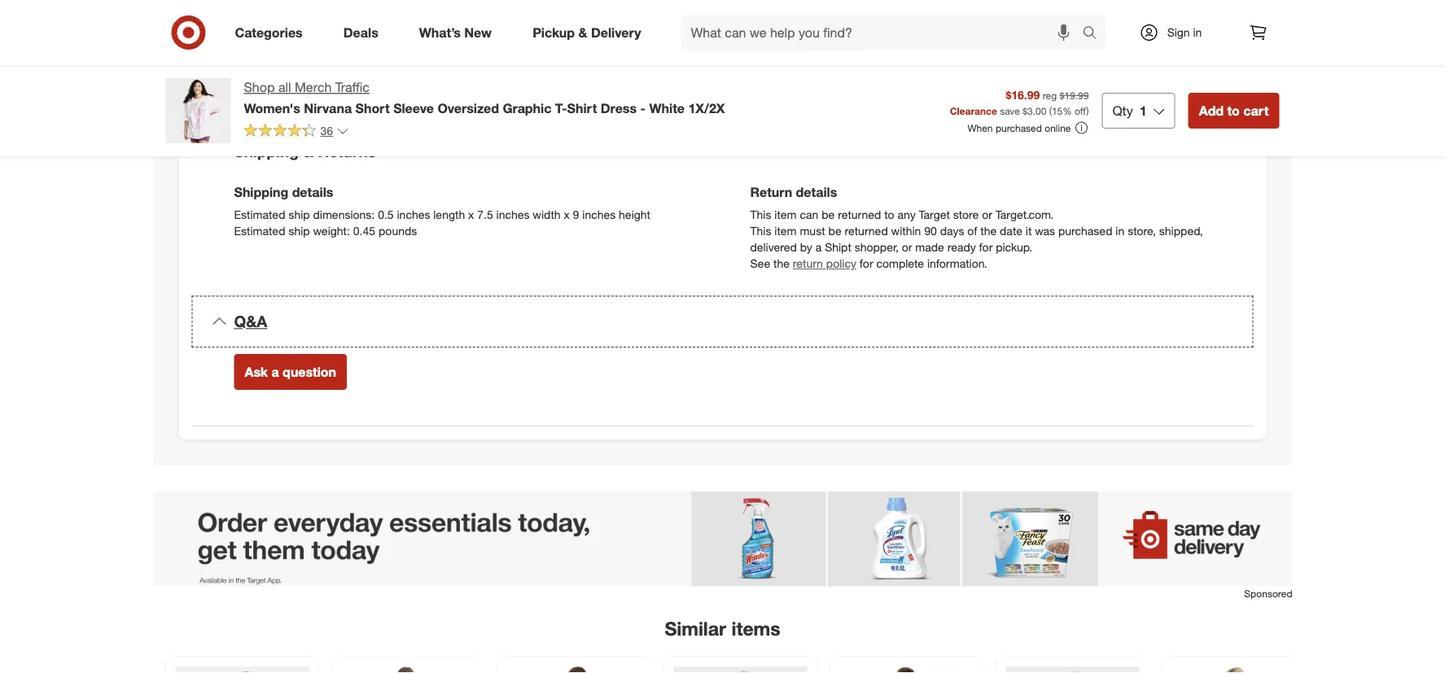 Task type: vqa. For each thing, say whether or not it's contained in the screenshot.
policy
yes



Task type: describe. For each thing, give the bounding box(es) containing it.
complete,
[[451, 87, 502, 101]]

of
[[968, 224, 978, 238]]

women's david bowie short sleeve graphic t-shirt dress - gray image
[[674, 667, 807, 673]]

and
[[363, 34, 382, 48]]

q&a
[[234, 312, 267, 331]]

shirt
[[567, 100, 597, 116]]

& for shipping
[[303, 142, 314, 161]]

1 estimated from the top
[[234, 208, 285, 222]]

dress
[[601, 100, 637, 116]]

report
[[639, 87, 674, 101]]

pounds
[[379, 224, 417, 238]]

what's new
[[419, 24, 492, 40]]

0 horizontal spatial or
[[438, 87, 448, 101]]

date
[[1000, 224, 1023, 238]]

imported
[[386, 34, 433, 48]]

what's new link
[[405, 15, 512, 50]]

What can we help you find? suggestions appear below search field
[[681, 15, 1087, 50]]

similar items
[[665, 618, 781, 640]]

short
[[355, 100, 390, 116]]

(
[[1049, 105, 1052, 117]]

q&a button
[[192, 296, 1254, 348]]

the right of
[[981, 224, 997, 238]]

add to cart
[[1199, 103, 1269, 118]]

store,
[[1128, 224, 1156, 238]]

1 vertical spatial item
[[775, 208, 797, 222]]

women's
[[244, 100, 300, 116]]

1 vertical spatial returned
[[845, 224, 888, 238]]

target.com.
[[996, 208, 1054, 222]]

search button
[[1075, 15, 1114, 54]]

nirvana
[[304, 100, 352, 116]]

it.
[[626, 87, 635, 101]]

shop all merch traffic women's nirvana short sleeve oversized graphic t-shirt dress - white 1x/2x
[[244, 79, 725, 116]]

1x/2x
[[688, 100, 725, 116]]

sleeve
[[393, 100, 434, 116]]

pickup
[[533, 24, 575, 40]]

:
[[267, 34, 270, 48]]

delivered
[[750, 240, 797, 255]]

if the item details above aren't accurate or complete, we want to know about it. report incorrect product info.
[[234, 87, 790, 101]]

within
[[891, 224, 921, 238]]

1 vertical spatial for
[[860, 257, 873, 271]]

2 this from the top
[[750, 224, 772, 238]]

image of women's nirvana short sleeve oversized graphic t-shirt dress - white 1x/2x image
[[166, 78, 231, 143]]

return policy link
[[793, 257, 857, 271]]

sign in
[[1167, 25, 1202, 39]]

graphic
[[503, 100, 552, 116]]

shipping for shipping details estimated ship dimensions: 0.5 inches length x 7.5 inches width x 9 inches height estimated ship weight: 0.45 pounds
[[234, 184, 288, 200]]

ask a question button
[[234, 354, 347, 390]]

merch
[[295, 79, 332, 95]]

9
[[573, 208, 579, 222]]

1 inches from the left
[[397, 208, 430, 222]]

women's david bowie short sleeve oversized graphic t-shirt dress - gray 1x/2x image
[[1006, 667, 1140, 673]]

dimensions:
[[313, 208, 375, 222]]

width
[[533, 208, 561, 222]]

0.5
[[378, 208, 394, 222]]

allegra k women's 3/4 sleeve button front flare mini shirt dress white x-small image
[[342, 667, 475, 673]]

)
[[1086, 105, 1089, 117]]

store
[[953, 208, 979, 222]]

& for pickup
[[579, 24, 588, 40]]

when purchased online
[[968, 122, 1071, 134]]

1 ship from the top
[[289, 208, 310, 222]]

90
[[924, 224, 937, 238]]

2 x from the left
[[564, 208, 570, 222]]

0 vertical spatial item
[[263, 87, 285, 101]]

traffic
[[335, 79, 370, 95]]

about
[[594, 87, 623, 101]]

items
[[732, 618, 781, 640]]

ask a question
[[245, 364, 336, 380]]

-
[[640, 100, 646, 116]]

1 horizontal spatial for
[[979, 240, 993, 255]]

when
[[968, 122, 993, 134]]

reg
[[1043, 89, 1057, 101]]

$19.99
[[1060, 89, 1089, 101]]

deals link
[[330, 15, 399, 50]]

2 ship from the top
[[289, 224, 310, 238]]

what's
[[419, 24, 461, 40]]

shopper,
[[855, 240, 899, 255]]

sign
[[1167, 25, 1190, 39]]

a inside return details this item can be returned to any target store or target.com. this item must be returned within 90 days of the date it was purchased in store, shipped, delivered by a shipt shopper, or made ready for pickup. see the return policy for complete information.
[[816, 240, 822, 255]]

report incorrect product info. button
[[639, 86, 790, 102]]

the right the if
[[244, 87, 260, 101]]

qty
[[1113, 103, 1133, 118]]

the left usa
[[318, 34, 334, 48]]

origin
[[234, 34, 267, 48]]

36 link
[[244, 123, 349, 142]]

complete
[[877, 257, 924, 271]]

3.00
[[1028, 105, 1047, 117]]

in inside return details this item can be returned to any target store or target.com. this item must be returned within 90 days of the date it was purchased in store, shipped, delivered by a shipt shopper, or made ready for pickup. see the return policy for complete information.
[[1116, 224, 1125, 238]]

t-
[[555, 100, 567, 116]]

all
[[278, 79, 291, 95]]

15
[[1052, 105, 1063, 117]]

returns
[[318, 142, 376, 161]]



Task type: locate. For each thing, give the bounding box(es) containing it.
if
[[234, 87, 240, 101]]

0 vertical spatial or
[[438, 87, 448, 101]]

deals
[[343, 24, 378, 40]]

estimated
[[234, 208, 285, 222], [234, 224, 285, 238]]

1 horizontal spatial &
[[579, 24, 588, 40]]

was
[[1035, 224, 1055, 238]]

days
[[940, 224, 964, 238]]

item up delivered
[[775, 224, 797, 238]]

ship left the dimensions:
[[289, 208, 310, 222]]

shipped,
[[1159, 224, 1203, 238]]

usa
[[337, 34, 360, 48]]

qty 1
[[1113, 103, 1147, 118]]

2 horizontal spatial or
[[982, 208, 993, 222]]

details left above
[[288, 87, 322, 101]]

purchased down $
[[996, 122, 1042, 134]]

1 horizontal spatial a
[[816, 240, 822, 255]]

clearance
[[950, 105, 997, 117]]

height
[[619, 208, 651, 222]]

0 horizontal spatial purchased
[[996, 122, 1042, 134]]

0 vertical spatial ship
[[289, 208, 310, 222]]

be
[[822, 208, 835, 222], [829, 224, 842, 238]]

shipping details estimated ship dimensions: 0.5 inches length x 7.5 inches width x 9 inches height estimated ship weight: 0.45 pounds
[[234, 184, 651, 238]]

1
[[1140, 103, 1147, 118]]

in left store,
[[1116, 224, 1125, 238]]

1 vertical spatial shipping
[[234, 184, 288, 200]]

or
[[438, 87, 448, 101], [982, 208, 993, 222], [902, 240, 912, 255]]

must
[[800, 224, 825, 238]]

new
[[464, 24, 492, 40]]

shipping for shipping & returns
[[234, 142, 299, 161]]

details up the dimensions:
[[292, 184, 333, 200]]

or right accurate
[[438, 87, 448, 101]]

36
[[320, 124, 333, 138]]

it
[[1026, 224, 1032, 238]]

add to cart button
[[1189, 93, 1280, 129]]

details for shipping
[[292, 184, 333, 200]]

ship left weight:
[[289, 224, 310, 238]]

accurate
[[390, 87, 435, 101]]

details inside shipping details estimated ship dimensions: 0.5 inches length x 7.5 inches width x 9 inches height estimated ship weight: 0.45 pounds
[[292, 184, 333, 200]]

any
[[898, 208, 916, 222]]

1 vertical spatial &
[[303, 142, 314, 161]]

made
[[916, 240, 944, 255]]

to right add
[[1228, 103, 1240, 118]]

policy
[[826, 257, 857, 271]]

this up delivered
[[750, 224, 772, 238]]

2 vertical spatial to
[[885, 208, 895, 222]]

x left 7.5
[[468, 208, 474, 222]]

2 horizontal spatial in
[[1193, 25, 1202, 39]]

allegra k women's sweetheart neckline straps sleeveless button down denim dresses blue large image
[[1172, 667, 1306, 673]]

item left can
[[775, 208, 797, 222]]

purchased inside return details this item can be returned to any target store or target.com. this item must be returned within 90 days of the date it was purchased in store, shipped, delivered by a shipt shopper, or made ready for pickup. see the return policy for complete information.
[[1059, 224, 1113, 238]]

allegra k women's casual ruffled sleeve a-line vintage gingham check sundress brown medium image
[[508, 667, 641, 673]]

0 horizontal spatial for
[[860, 257, 873, 271]]

ready
[[948, 240, 976, 255]]

this
[[750, 208, 772, 222], [750, 224, 772, 238]]

shipping inside shipping & returns "dropdown button"
[[234, 142, 299, 161]]

a right by
[[816, 240, 822, 255]]

0 vertical spatial a
[[816, 240, 822, 255]]

return
[[793, 257, 823, 271]]

a
[[816, 240, 822, 255], [272, 364, 279, 380]]

1 horizontal spatial purchased
[[1059, 224, 1113, 238]]

0 vertical spatial estimated
[[234, 208, 285, 222]]

1 vertical spatial a
[[272, 364, 279, 380]]

1 shipping from the top
[[234, 142, 299, 161]]

for
[[979, 240, 993, 255], [860, 257, 873, 271]]

pickup.
[[996, 240, 1033, 255]]

purchased right was
[[1059, 224, 1113, 238]]

or down within
[[902, 240, 912, 255]]

1 horizontal spatial to
[[885, 208, 895, 222]]

1 this from the top
[[750, 208, 772, 222]]

0 horizontal spatial in
[[306, 34, 315, 48]]

estimated down the "shipping & returns"
[[234, 208, 285, 222]]

inches up pounds
[[397, 208, 430, 222]]

sign in link
[[1126, 15, 1228, 50]]

%
[[1063, 105, 1072, 117]]

categories link
[[221, 15, 323, 50]]

want
[[523, 87, 547, 101]]

this down return
[[750, 208, 772, 222]]

&
[[579, 24, 588, 40], [303, 142, 314, 161]]

x left 9 at the top left
[[564, 208, 570, 222]]

1 horizontal spatial inches
[[496, 208, 530, 222]]

similar items region
[[153, 492, 1316, 673]]

weight:
[[313, 224, 350, 238]]

in right sign
[[1193, 25, 1202, 39]]

0 vertical spatial be
[[822, 208, 835, 222]]

a inside "button"
[[272, 364, 279, 380]]

shipt
[[825, 240, 852, 255]]

pickup & delivery
[[533, 24, 641, 40]]

be up shipt
[[829, 224, 842, 238]]

sponsored
[[1245, 588, 1293, 600]]

origin : made in the usa and imported
[[234, 34, 433, 48]]

or right store
[[982, 208, 993, 222]]

0 vertical spatial &
[[579, 24, 588, 40]]

0 horizontal spatial inches
[[397, 208, 430, 222]]

shipping & returns button
[[192, 126, 1254, 178]]

1 vertical spatial be
[[829, 224, 842, 238]]

0 vertical spatial purchased
[[996, 122, 1042, 134]]

in right 'made'
[[306, 34, 315, 48]]

1 vertical spatial purchased
[[1059, 224, 1113, 238]]

1 x from the left
[[468, 208, 474, 222]]

2 vertical spatial or
[[902, 240, 912, 255]]

delivery
[[591, 24, 641, 40]]

purchased
[[996, 122, 1042, 134], [1059, 224, 1113, 238]]

shipping inside shipping details estimated ship dimensions: 0.5 inches length x 7.5 inches width x 9 inches height estimated ship weight: 0.45 pounds
[[234, 184, 288, 200]]

made
[[273, 34, 303, 48]]

white
[[649, 100, 685, 116]]

2 estimated from the top
[[234, 224, 285, 238]]

& down the 36 link
[[303, 142, 314, 161]]

advertisement region
[[153, 492, 1293, 587]]

info.
[[769, 87, 790, 101]]

incorrect
[[677, 87, 722, 101]]

2 vertical spatial item
[[775, 224, 797, 238]]

shop
[[244, 79, 275, 95]]

product
[[725, 87, 765, 101]]

0 horizontal spatial &
[[303, 142, 314, 161]]

1 vertical spatial estimated
[[234, 224, 285, 238]]

aren't
[[359, 87, 387, 101]]

0 horizontal spatial to
[[550, 87, 560, 101]]

0.45
[[353, 224, 375, 238]]

shipping & returns
[[234, 142, 376, 161]]

inches right 7.5
[[496, 208, 530, 222]]

allegra k women's floral embroidered contrast collar elastic waist dress yellow medium image
[[840, 667, 974, 673]]

information.
[[927, 257, 988, 271]]

inches right 9 at the top left
[[582, 208, 616, 222]]

for down shopper,
[[860, 257, 873, 271]]

2 horizontal spatial inches
[[582, 208, 616, 222]]

target
[[919, 208, 950, 222]]

return details this item can be returned to any target store or target.com. this item must be returned within 90 days of the date it was purchased in store, shipped, delivered by a shipt shopper, or made ready for pickup. see the return policy for complete information.
[[750, 184, 1203, 271]]

by
[[800, 240, 813, 255]]

be right can
[[822, 208, 835, 222]]

details for return
[[796, 184, 837, 200]]

estimated left weight:
[[234, 224, 285, 238]]

2 inches from the left
[[496, 208, 530, 222]]

2 shipping from the top
[[234, 184, 288, 200]]

0 horizontal spatial a
[[272, 364, 279, 380]]

details up can
[[796, 184, 837, 200]]

to right want
[[550, 87, 560, 101]]

similar
[[665, 618, 726, 640]]

women's stonewash denim v-neck mini dress - cupshe-xs-light blue image
[[175, 667, 309, 673]]

1 vertical spatial ship
[[289, 224, 310, 238]]

above
[[325, 87, 356, 101]]

1 horizontal spatial in
[[1116, 224, 1125, 238]]

0 vertical spatial shipping
[[234, 142, 299, 161]]

0 vertical spatial to
[[550, 87, 560, 101]]

1 horizontal spatial x
[[564, 208, 570, 222]]

shipping down the "shipping & returns"
[[234, 184, 288, 200]]

a right ask
[[272, 364, 279, 380]]

$16.99 reg $19.99 clearance save $ 3.00 ( 15 % off )
[[950, 88, 1089, 117]]

question
[[283, 364, 336, 380]]

details
[[288, 87, 322, 101], [292, 184, 333, 200], [796, 184, 837, 200]]

1 horizontal spatial or
[[902, 240, 912, 255]]

length
[[433, 208, 465, 222]]

categories
[[235, 24, 303, 40]]

we
[[505, 87, 519, 101]]

to left any
[[885, 208, 895, 222]]

1 vertical spatial this
[[750, 224, 772, 238]]

shipping down the 36 link
[[234, 142, 299, 161]]

2 horizontal spatial to
[[1228, 103, 1240, 118]]

oversized
[[438, 100, 499, 116]]

item right the if
[[263, 87, 285, 101]]

to inside return details this item can be returned to any target store or target.com. this item must be returned within 90 days of the date it was purchased in store, shipped, delivered by a shipt shopper, or made ready for pickup. see the return policy for complete information.
[[885, 208, 895, 222]]

0 vertical spatial this
[[750, 208, 772, 222]]

3 inches from the left
[[582, 208, 616, 222]]

off
[[1075, 105, 1086, 117]]

save
[[1000, 105, 1020, 117]]

to inside button
[[1228, 103, 1240, 118]]

cart
[[1244, 103, 1269, 118]]

details inside return details this item can be returned to any target store or target.com. this item must be returned within 90 days of the date it was purchased in store, shipped, delivered by a shipt shopper, or made ready for pickup. see the return policy for complete information.
[[796, 184, 837, 200]]

1 vertical spatial to
[[1228, 103, 1240, 118]]

ask
[[245, 364, 268, 380]]

& right pickup
[[579, 24, 588, 40]]

0 horizontal spatial x
[[468, 208, 474, 222]]

1 vertical spatial or
[[982, 208, 993, 222]]

& inside "dropdown button"
[[303, 142, 314, 161]]

the down delivered
[[774, 257, 790, 271]]

return
[[750, 184, 792, 200]]

online
[[1045, 122, 1071, 134]]

add
[[1199, 103, 1224, 118]]

for right ready
[[979, 240, 993, 255]]

0 vertical spatial for
[[979, 240, 993, 255]]

0 vertical spatial returned
[[838, 208, 881, 222]]



